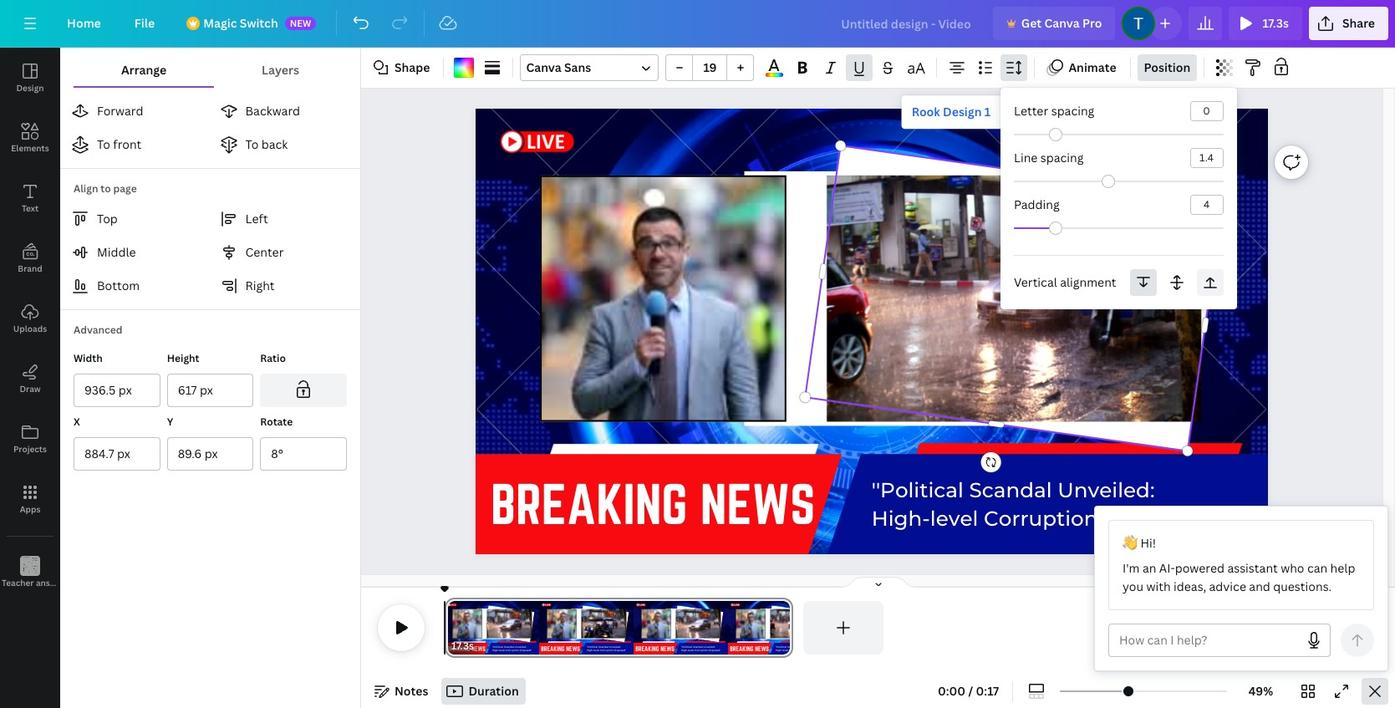 Task type: locate. For each thing, give the bounding box(es) containing it.
brand
[[18, 263, 42, 274]]

advanced
[[74, 323, 122, 337]]

1 vertical spatial canva
[[526, 59, 562, 75]]

shape button
[[368, 54, 437, 81]]

position
[[1144, 59, 1191, 75]]

1 horizontal spatial canva
[[1045, 15, 1080, 31]]

i'm an ai-powered assistant who can help you with ideas, advice and questions.
[[1123, 560, 1356, 595]]

design left the 1
[[943, 104, 982, 120]]

Padding text field
[[1191, 196, 1223, 214]]

left
[[245, 211, 268, 227]]

Height text field
[[178, 375, 243, 406]]

bottom
[[97, 278, 140, 293]]

17.3s button left share dropdown button
[[1229, 7, 1303, 40]]

17.3s inside main menu bar
[[1263, 15, 1289, 31]]

unveiled:
[[1058, 477, 1155, 502]]

list
[[60, 94, 360, 161]]

spacing right line
[[1041, 150, 1084, 166]]

''political
[[872, 477, 964, 502]]

1
[[985, 104, 991, 120]]

line spacing
[[1014, 150, 1084, 166]]

0 vertical spatial 17.3s button
[[1229, 7, 1303, 40]]

animate button
[[1042, 54, 1123, 81]]

text button
[[0, 168, 60, 228]]

high-
[[872, 506, 931, 531]]

news
[[701, 474, 816, 534]]

17.3s button inside main menu bar
[[1229, 7, 1303, 40]]

assistant panel dialog
[[1095, 506, 1389, 671]]

ai-
[[1160, 560, 1175, 576]]

0 vertical spatial canva
[[1045, 15, 1080, 31]]

spacing for letter spacing
[[1052, 103, 1095, 119]]

trimming, end edge slider
[[778, 601, 794, 655]]

share
[[1343, 15, 1376, 31]]

2 to from the left
[[245, 136, 259, 152]]

to for to back
[[245, 136, 259, 152]]

help
[[1331, 560, 1356, 576]]

group
[[666, 54, 755, 81]]

answer
[[36, 577, 65, 589]]

1 vertical spatial spacing
[[1041, 150, 1084, 166]]

to left front
[[97, 136, 110, 152]]

arrange button
[[74, 54, 214, 86]]

0 horizontal spatial design
[[16, 82, 44, 94]]

1 vertical spatial 17.3s
[[452, 639, 474, 653]]

design up elements "button"
[[16, 82, 44, 94]]

apps button
[[0, 469, 60, 529]]

49% button
[[1234, 678, 1289, 705]]

👋
[[1123, 535, 1138, 551]]

and
[[1250, 579, 1271, 595]]

ratio
[[260, 351, 286, 365]]

1 to from the left
[[97, 136, 110, 152]]

spacing right letter
[[1052, 103, 1095, 119]]

1 horizontal spatial design
[[943, 104, 982, 120]]

0 vertical spatial spacing
[[1052, 103, 1095, 119]]

0:00
[[938, 683, 966, 699]]

ideas,
[[1174, 579, 1207, 595]]

to back
[[245, 136, 288, 152]]

Width text field
[[84, 375, 149, 406]]

notes
[[395, 683, 428, 699]]

magic
[[203, 15, 237, 31]]

you
[[1123, 579, 1144, 595]]

to back button
[[212, 128, 355, 161]]

bottom button
[[64, 269, 207, 303]]

duration button
[[442, 678, 526, 705]]

magic switch
[[203, 15, 278, 31]]

canva
[[1045, 15, 1080, 31], [526, 59, 562, 75]]

0 vertical spatial design
[[16, 82, 44, 94]]

17.3s button left the page title text box
[[452, 638, 474, 655]]

forward
[[97, 103, 143, 119]]

brand button
[[0, 228, 60, 288]]

scandal
[[970, 477, 1053, 502]]

17.3s left the page title text box
[[452, 639, 474, 653]]

0 horizontal spatial canva
[[526, 59, 562, 75]]

rook
[[912, 104, 940, 120]]

height
[[167, 351, 199, 365]]

notes button
[[368, 678, 435, 705]]

assistant
[[1228, 560, 1278, 576]]

home link
[[54, 7, 114, 40]]

X text field
[[84, 438, 149, 470]]

right
[[245, 278, 275, 293]]

canva left pro
[[1045, 15, 1080, 31]]

1 horizontal spatial 17.3s
[[1263, 15, 1289, 31]]

1 vertical spatial 17.3s button
[[452, 638, 474, 655]]

level
[[931, 506, 979, 531]]

projects button
[[0, 409, 60, 469]]

arrange
[[121, 62, 166, 78]]

middle button
[[64, 236, 207, 269]]

0 vertical spatial 17.3s
[[1263, 15, 1289, 31]]

share button
[[1309, 7, 1389, 40]]

17.3s left share dropdown button
[[1263, 15, 1289, 31]]

with
[[1147, 579, 1171, 595]]

Design title text field
[[828, 7, 986, 40]]

to
[[101, 181, 111, 196]]

vertical alignment
[[1014, 274, 1117, 290]]

design button
[[0, 48, 60, 108]]

1 horizontal spatial 17.3s button
[[1229, 7, 1303, 40]]

1 horizontal spatial to
[[245, 136, 259, 152]]

uploads
[[13, 323, 47, 334]]

to front
[[97, 136, 142, 152]]

17.3s
[[1263, 15, 1289, 31], [452, 639, 474, 653]]

questions.
[[1274, 579, 1332, 595]]

spacing
[[1052, 103, 1095, 119], [1041, 150, 1084, 166]]

new
[[290, 17, 311, 29]]

vertical
[[1014, 274, 1058, 290]]

padding
[[1014, 196, 1060, 212]]

position button
[[1138, 54, 1198, 81]]

Line spacing text field
[[1191, 149, 1223, 167]]

teacher
[[2, 577, 34, 589]]

design
[[16, 82, 44, 94], [943, 104, 982, 120]]

canva inside dropdown button
[[526, 59, 562, 75]]

letter
[[1014, 103, 1049, 119]]

0 horizontal spatial to
[[97, 136, 110, 152]]

advice
[[1210, 579, 1247, 595]]

hi!
[[1141, 535, 1156, 551]]

text
[[22, 202, 39, 214]]

Ask Canva Assistant for help text field
[[1120, 625, 1298, 656]]

backward
[[245, 103, 300, 119]]

file
[[134, 15, 155, 31]]

canva left sans
[[526, 59, 562, 75]]

Letter spacing text field
[[1191, 102, 1223, 120]]

49%
[[1249, 683, 1274, 699]]

spacing for line spacing
[[1041, 150, 1084, 166]]

exposed''
[[1104, 506, 1202, 531]]

rook design 1 link
[[905, 99, 998, 126]]

to left back
[[245, 136, 259, 152]]

right button
[[212, 269, 355, 303]]



Task type: vqa. For each thing, say whether or not it's contained in the screenshot.
THE FEW
no



Task type: describe. For each thing, give the bounding box(es) containing it.
0 horizontal spatial 17.3s
[[452, 639, 474, 653]]

design inside button
[[16, 82, 44, 94]]

/
[[969, 683, 973, 699]]

rotate
[[260, 415, 293, 429]]

x
[[74, 415, 80, 429]]

breaking
[[491, 474, 688, 534]]

center
[[245, 244, 284, 260]]

letter spacing
[[1014, 103, 1095, 119]]

get canva pro
[[1022, 15, 1102, 31]]

rook design 1
[[912, 104, 991, 120]]

1 vertical spatial design
[[943, 104, 982, 120]]

align to page list
[[60, 202, 360, 303]]

align
[[74, 181, 98, 196]]

page
[[113, 181, 137, 196]]

alignment
[[1060, 274, 1117, 290]]

middle
[[97, 244, 136, 260]]

projects
[[13, 443, 47, 455]]

duration
[[469, 683, 519, 699]]

Rotate text field
[[271, 438, 336, 470]]

file button
[[121, 7, 168, 40]]

trimming, start edge slider
[[445, 601, 460, 655]]

0:17
[[976, 683, 999, 699]]

to front button
[[64, 128, 207, 161]]

canva inside button
[[1045, 15, 1080, 31]]

left button
[[212, 202, 355, 236]]

canva sans button
[[520, 54, 659, 81]]

front
[[113, 136, 142, 152]]

teacher answer keys
[[2, 577, 85, 589]]

breaking news
[[491, 474, 816, 534]]

Page title text field
[[481, 638, 488, 655]]

main menu bar
[[0, 0, 1396, 48]]

– – number field
[[699, 59, 722, 75]]

0 horizontal spatial 17.3s button
[[452, 638, 474, 655]]

#ffffff image
[[454, 58, 474, 78]]

draw button
[[0, 349, 60, 409]]

i'm
[[1123, 560, 1140, 576]]

top
[[97, 211, 118, 227]]

can
[[1308, 560, 1328, 576]]

shape
[[395, 59, 430, 75]]

corruption
[[984, 506, 1098, 531]]

switch
[[240, 15, 278, 31]]

width
[[74, 351, 103, 365]]

line
[[1014, 150, 1038, 166]]

to for to front
[[97, 136, 110, 152]]

center button
[[212, 236, 355, 269]]

y
[[167, 415, 173, 429]]

back
[[262, 136, 288, 152]]

forward button
[[64, 94, 207, 128]]

layers button
[[214, 54, 347, 86]]

canva sans
[[526, 59, 591, 75]]

👋 hi!
[[1123, 535, 1156, 551]]

;
[[29, 579, 31, 589]]

0:00 / 0:17
[[938, 683, 999, 699]]

get
[[1022, 15, 1042, 31]]

align to page
[[74, 181, 137, 196]]

uploads button
[[0, 288, 60, 349]]

color range image
[[766, 73, 784, 77]]

layers
[[262, 62, 299, 78]]

backward button
[[212, 94, 355, 128]]

animate
[[1069, 59, 1117, 75]]

get canva pro button
[[993, 7, 1116, 40]]

list containing forward
[[60, 94, 360, 161]]

an
[[1143, 560, 1157, 576]]

apps
[[20, 503, 40, 515]]

Y text field
[[178, 438, 243, 470]]

home
[[67, 15, 101, 31]]

side panel tab list
[[0, 48, 85, 603]]

hide pages image
[[838, 576, 919, 589]]

draw
[[20, 383, 41, 395]]

pro
[[1083, 15, 1102, 31]]



